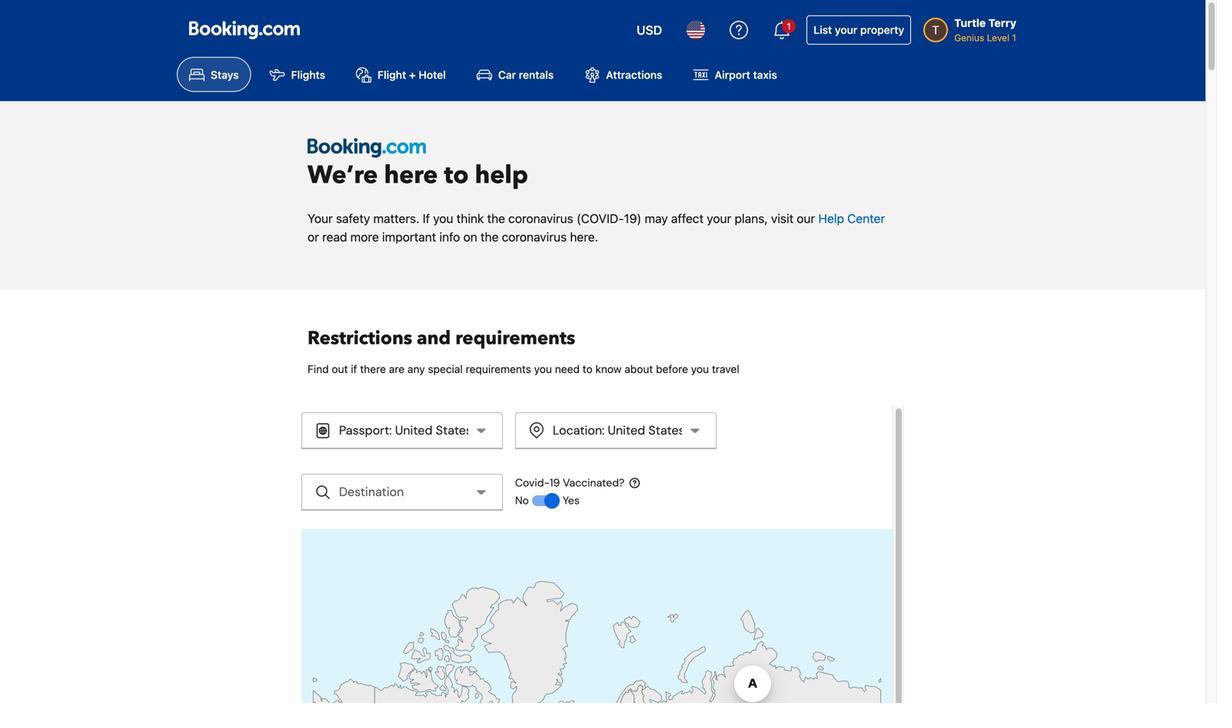Task type: vqa. For each thing, say whether or not it's contained in the screenshot.
know
yes



Task type: locate. For each thing, give the bounding box(es) containing it.
1 button
[[764, 12, 801, 48]]

+
[[409, 68, 416, 81]]

you left need
[[535, 363, 552, 376]]

the right on
[[481, 230, 499, 244]]

0 vertical spatial your
[[835, 23, 858, 36]]

usd button
[[628, 12, 672, 48]]

0 horizontal spatial you
[[433, 211, 454, 226]]

0 horizontal spatial to
[[444, 159, 469, 192]]

1 horizontal spatial you
[[535, 363, 552, 376]]

if
[[423, 211, 430, 226]]

flight + hotel
[[378, 68, 446, 81]]

the
[[487, 211, 506, 226], [481, 230, 499, 244]]

think
[[457, 211, 484, 226]]

booking.com online hotel reservations image
[[189, 21, 300, 39]]

1
[[787, 21, 792, 32], [1013, 32, 1017, 43]]

coronavirus up here.
[[509, 211, 574, 226]]

info
[[440, 230, 460, 244]]

you inside your safety matters. if you think the coronavirus (covid-19) may affect your plans, visit our help center or read more important info on the coronavirus here.
[[433, 211, 454, 226]]

your inside your safety matters. if you think the coronavirus (covid-19) may affect your plans, visit our help center or read more important info on the coronavirus here.
[[707, 211, 732, 226]]

coronavirus
[[509, 211, 574, 226], [502, 230, 567, 244]]

0 vertical spatial the
[[487, 211, 506, 226]]

1 horizontal spatial 1
[[1013, 32, 1017, 43]]

flights link
[[257, 57, 338, 92]]

0 horizontal spatial your
[[707, 211, 732, 226]]

0 vertical spatial to
[[444, 159, 469, 192]]

visit
[[772, 211, 794, 226]]

we're
[[308, 159, 378, 192]]

you right if
[[433, 211, 454, 226]]

your right list
[[835, 23, 858, 36]]

0 vertical spatial 1
[[787, 21, 792, 32]]

car
[[498, 68, 516, 81]]

or
[[308, 230, 319, 244]]

need
[[555, 363, 580, 376]]

1 left list
[[787, 21, 792, 32]]

1 right level
[[1013, 32, 1017, 43]]

your
[[835, 23, 858, 36], [707, 211, 732, 226]]

travel
[[712, 363, 740, 376]]

and
[[417, 326, 451, 351]]

you left travel
[[692, 363, 709, 376]]

1 vertical spatial to
[[583, 363, 593, 376]]

to left the help at left
[[444, 159, 469, 192]]

turtle terry genius level 1
[[955, 17, 1017, 43]]

0 horizontal spatial 1
[[787, 21, 792, 32]]

more
[[351, 230, 379, 244]]

flight
[[378, 68, 406, 81]]

0 vertical spatial coronavirus
[[509, 211, 574, 226]]

1 vertical spatial 1
[[1013, 32, 1017, 43]]

requirements up find out if there are any special requirements you need to know about before you travel at the bottom of the page
[[456, 326, 576, 351]]

may
[[645, 211, 668, 226]]

requirements
[[456, 326, 576, 351], [466, 363, 532, 376]]

to right need
[[583, 363, 593, 376]]

you
[[433, 211, 454, 226], [535, 363, 552, 376], [692, 363, 709, 376]]

genius
[[955, 32, 985, 43]]

your right affect
[[707, 211, 732, 226]]

the right think
[[487, 211, 506, 226]]

1 vertical spatial your
[[707, 211, 732, 226]]

coronavirus left here.
[[502, 230, 567, 244]]

about
[[625, 363, 654, 376]]

terry
[[989, 17, 1017, 29]]

important
[[382, 230, 437, 244]]

usd
[[637, 23, 663, 37]]

here
[[384, 159, 438, 192]]

safety
[[336, 211, 370, 226]]

1 horizontal spatial your
[[835, 23, 858, 36]]

requirements right special
[[466, 363, 532, 376]]

1 horizontal spatial to
[[583, 363, 593, 376]]

stays link
[[177, 57, 251, 92]]

find
[[308, 363, 329, 376]]

car rentals link
[[465, 57, 566, 92]]

2 horizontal spatial you
[[692, 363, 709, 376]]

to
[[444, 159, 469, 192], [583, 363, 593, 376]]



Task type: describe. For each thing, give the bounding box(es) containing it.
1 vertical spatial coronavirus
[[502, 230, 567, 244]]

1 inside turtle terry genius level 1
[[1013, 32, 1017, 43]]

list
[[814, 23, 833, 36]]

affect
[[672, 211, 704, 226]]

property
[[861, 23, 905, 36]]

if
[[351, 363, 357, 376]]

before
[[656, 363, 689, 376]]

matters.
[[374, 211, 420, 226]]

attractions
[[606, 68, 663, 81]]

flight + hotel link
[[344, 57, 458, 92]]

restrictions and requirements
[[308, 326, 576, 351]]

on
[[464, 230, 478, 244]]

out
[[332, 363, 348, 376]]

help center link
[[819, 211, 886, 226]]

0 vertical spatial requirements
[[456, 326, 576, 351]]

booking.com logo image
[[308, 138, 426, 158]]

stays
[[211, 68, 239, 81]]

level
[[988, 32, 1010, 43]]

restrictions
[[308, 326, 413, 351]]

car rentals
[[498, 68, 554, 81]]

your safety matters. if you think the coronavirus (covid-19) may affect your plans, visit our help center or read more important info on the coronavirus here.
[[308, 211, 886, 244]]

turtle
[[955, 17, 987, 29]]

help
[[475, 159, 529, 192]]

1 inside 1 'button'
[[787, 21, 792, 32]]

attractions link
[[573, 57, 675, 92]]

hotel
[[419, 68, 446, 81]]

know
[[596, 363, 622, 376]]

our
[[797, 211, 816, 226]]

here.
[[570, 230, 599, 244]]

taxis
[[754, 68, 778, 81]]

help
[[819, 211, 845, 226]]

(covid-
[[577, 211, 624, 226]]

read
[[322, 230, 347, 244]]

special
[[428, 363, 463, 376]]

rentals
[[519, 68, 554, 81]]

19)
[[624, 211, 642, 226]]

1 vertical spatial the
[[481, 230, 499, 244]]

airport
[[715, 68, 751, 81]]

airport taxis
[[715, 68, 778, 81]]

we're here to help
[[308, 159, 529, 192]]

find out if there are any special requirements you need to know about before you travel
[[308, 363, 740, 376]]

any
[[408, 363, 425, 376]]

flights
[[291, 68, 326, 81]]

airport taxis link
[[681, 57, 790, 92]]

your
[[308, 211, 333, 226]]

plans,
[[735, 211, 768, 226]]

list your property link
[[807, 15, 912, 45]]

list your property
[[814, 23, 905, 36]]

there
[[360, 363, 386, 376]]

center
[[848, 211, 886, 226]]

are
[[389, 363, 405, 376]]

1 vertical spatial requirements
[[466, 363, 532, 376]]



